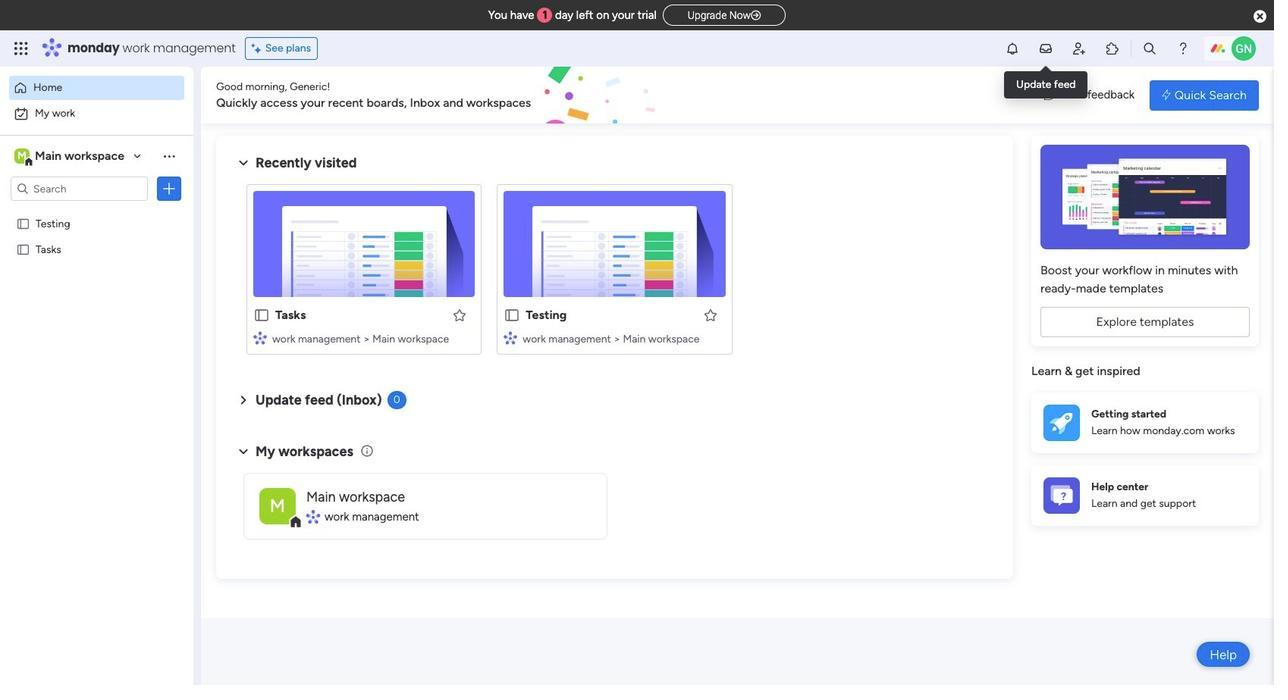 Task type: locate. For each thing, give the bounding box(es) containing it.
2 public board image from the left
[[504, 307, 521, 324]]

options image
[[162, 181, 177, 196]]

1 horizontal spatial public board image
[[504, 307, 521, 324]]

help center element
[[1031, 465, 1259, 526]]

public board image for add to favorites icon
[[253, 307, 270, 324]]

help image
[[1176, 41, 1191, 56]]

dapulse close image
[[1254, 9, 1267, 24]]

1 public board image from the left
[[253, 307, 270, 324]]

0 vertical spatial public board image
[[16, 216, 30, 231]]

v2 user feedback image
[[1044, 87, 1055, 104]]

open update feed (inbox) image
[[234, 391, 253, 410]]

invite members image
[[1072, 41, 1087, 56]]

0 horizontal spatial public board image
[[253, 307, 270, 324]]

list box
[[0, 207, 193, 467]]

quick search results list box
[[234, 172, 995, 373]]

search everything image
[[1142, 41, 1157, 56]]

1 vertical spatial public board image
[[16, 242, 30, 256]]

generic name image
[[1232, 36, 1256, 61]]

getting started element
[[1031, 392, 1259, 453]]

public board image
[[16, 216, 30, 231], [16, 242, 30, 256]]

public board image
[[253, 307, 270, 324], [504, 307, 521, 324]]

1 public board image from the top
[[16, 216, 30, 231]]

workspace selection element
[[14, 147, 127, 167]]

close my workspaces image
[[234, 443, 253, 461]]

update feed image
[[1038, 41, 1053, 56]]

close recently visited image
[[234, 154, 253, 172]]

option
[[9, 76, 184, 100], [9, 102, 184, 126], [0, 210, 193, 213]]

notifications image
[[1005, 41, 1020, 56]]

dapulse rightstroke image
[[751, 10, 761, 21]]



Task type: describe. For each thing, give the bounding box(es) containing it.
add to favorites image
[[703, 308, 718, 323]]

1 vertical spatial option
[[9, 102, 184, 126]]

templates image image
[[1045, 145, 1245, 250]]

2 public board image from the top
[[16, 242, 30, 256]]

monday marketplace image
[[1105, 41, 1120, 56]]

workspace image
[[14, 148, 30, 165]]

workspace image
[[259, 488, 296, 524]]

v2 bolt switch image
[[1162, 87, 1171, 104]]

Search in workspace field
[[32, 180, 127, 198]]

2 vertical spatial option
[[0, 210, 193, 213]]

0 element
[[387, 391, 406, 410]]

add to favorites image
[[452, 308, 467, 323]]

select product image
[[14, 41, 29, 56]]

public board image for add to favorites image
[[504, 307, 521, 324]]

see plans image
[[252, 40, 265, 57]]

workspace options image
[[162, 148, 177, 164]]

0 vertical spatial option
[[9, 76, 184, 100]]



Task type: vqa. For each thing, say whether or not it's contained in the screenshot.
topmost public board icon
no



